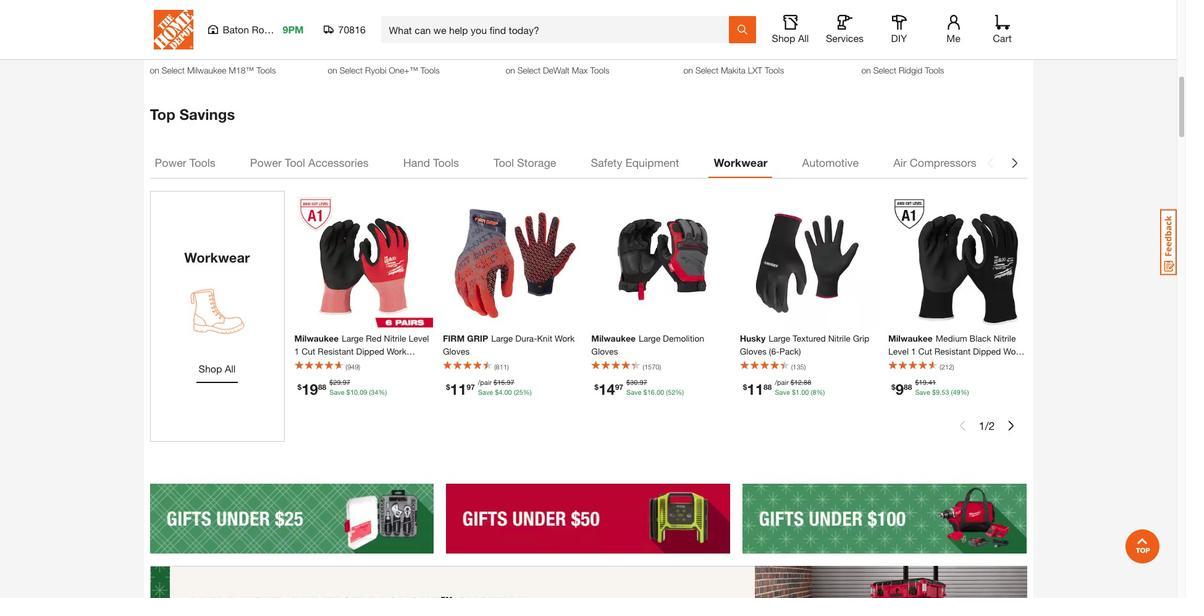 Task type: locate. For each thing, give the bounding box(es) containing it.
ridgid
[[899, 65, 923, 75]]

shop inside the 'shop all' "button"
[[772, 32, 796, 44]]

up
[[150, 45, 161, 56], [684, 45, 695, 56]]

select down the up to $438 value
[[696, 65, 719, 75]]

save down 41
[[916, 388, 931, 396]]

1 on from the left
[[150, 65, 159, 75]]

2 select from the left
[[340, 65, 363, 75]]

1 /pair from the left
[[478, 378, 492, 386]]

) down large demolition gloves
[[660, 363, 661, 371]]

00 inside $ 14 97 $ 30 . 97 save $ 16 . 00 ( 52 %)
[[657, 388, 665, 396]]

1 tool from the left
[[285, 156, 305, 170]]

1 horizontal spatial cut
[[919, 346, 933, 357]]

tool inside button
[[285, 156, 305, 170]]

%) inside $ 14 97 $ 30 . 97 save $ 16 . 00 ( 52 %)
[[676, 388, 684, 396]]

/pair left the 15
[[478, 378, 492, 386]]

1 ) from the left
[[359, 363, 360, 371]]

cut inside medium black nitrile level 1 cut resistant dipped work gloves (3-pack)
[[919, 346, 933, 357]]

0 horizontal spatial nitrile
[[384, 333, 407, 344]]

power inside button
[[250, 156, 282, 170]]

2 horizontal spatial nitrile
[[994, 333, 1017, 344]]

power
[[155, 156, 187, 170], [250, 156, 282, 170]]

resistant
[[318, 346, 354, 357], [935, 346, 971, 357]]

pack) inside large textured nitrile grip gloves (6-pack)
[[780, 346, 802, 357]]

) up 09
[[359, 363, 360, 371]]

11 left 4
[[450, 381, 467, 398]]

work inside large red nitrile level 1 cut resistant dipped work gloves (6-pack)
[[387, 346, 407, 357]]

tool storage button
[[489, 148, 562, 178]]

level up $ 9 88 $ 19 . 41 save $ 9 . 53 ( 49 %)
[[889, 346, 909, 357]]

1 %) from the left
[[379, 388, 387, 396]]

1 cut from the left
[[302, 346, 316, 357]]

0 horizontal spatial /pair
[[478, 378, 492, 386]]

gloves up $ 19 88 $ 29 . 97 save $ 10 . 09 ( 34 %)
[[295, 359, 321, 370]]

/pair
[[478, 378, 492, 386], [775, 378, 789, 386]]

1 nitrile from the left
[[384, 333, 407, 344]]

3 %) from the left
[[676, 388, 684, 396]]

milwaukee
[[187, 65, 227, 75], [295, 333, 339, 344], [592, 333, 636, 344], [889, 333, 933, 344]]

49
[[953, 388, 961, 396]]

nitrile right the black on the bottom of the page
[[994, 333, 1017, 344]]

textured
[[793, 333, 826, 344]]

0 horizontal spatial pack)
[[334, 359, 356, 370]]

0 vertical spatial (6-
[[770, 346, 780, 357]]

work for 9
[[1004, 346, 1024, 357]]

on for on select makita lxt tools
[[684, 65, 693, 75]]

to left $398
[[163, 45, 171, 56]]

00 inside $ 11 97 /pair $ 15 . 97 save $ 4 . 00 ( 25 %)
[[505, 388, 512, 396]]

1 horizontal spatial nitrile
[[829, 333, 851, 344]]

level
[[409, 333, 429, 344], [889, 346, 909, 357]]

one+™
[[389, 65, 418, 75]]

dipped down red
[[356, 346, 384, 357]]

1 11 from the left
[[450, 381, 467, 398]]

save left 4
[[478, 388, 493, 396]]

88 for 19
[[318, 383, 327, 392]]

tool left storage on the left top of page
[[494, 156, 514, 170]]

work for 19
[[387, 346, 407, 357]]

gifts under $25 image
[[150, 484, 434, 554]]

resistant inside large red nitrile level 1 cut resistant dipped work gloves (6-pack)
[[318, 346, 354, 357]]

1 up from the left
[[150, 45, 161, 56]]

2 dipped from the left
[[974, 346, 1002, 357]]

0 horizontal spatial level
[[409, 333, 429, 344]]

88
[[804, 378, 812, 386], [318, 383, 327, 392], [764, 383, 772, 392], [904, 383, 913, 392]]

1 vertical spatial shop
[[199, 363, 222, 374]]

0 horizontal spatial work
[[387, 346, 407, 357]]

2 00 from the left
[[657, 388, 665, 396]]

large inside large red nitrile level 1 cut resistant dipped work gloves (6-pack)
[[342, 333, 364, 344]]

value up the on select milwaukee m18™ tools
[[195, 45, 215, 56]]

safety
[[591, 156, 623, 170]]

0 horizontal spatial 9
[[896, 381, 904, 398]]

grip
[[853, 333, 870, 344]]

0 horizontal spatial shop
[[199, 363, 222, 374]]

2 horizontal spatial 00
[[802, 388, 809, 396]]

1 dipped from the left
[[356, 346, 384, 357]]

select down up to $398 value
[[162, 65, 185, 75]]

5 on from the left
[[862, 65, 871, 75]]

2 nitrile from the left
[[829, 333, 851, 344]]

11 inside $ 11 97 /pair $ 15 . 97 save $ 4 . 00 ( 25 %)
[[450, 381, 467, 398]]

4 %) from the left
[[817, 388, 825, 396]]

14
[[599, 381, 615, 398]]

1 horizontal spatial workwear
[[714, 156, 768, 170]]

0 vertical spatial shop
[[772, 32, 796, 44]]

0 vertical spatial workwear
[[714, 156, 768, 170]]

1 horizontal spatial (6-
[[770, 346, 780, 357]]

3 nitrile from the left
[[994, 333, 1017, 344]]

0 horizontal spatial dipped
[[356, 346, 384, 357]]

large
[[342, 333, 364, 344], [492, 333, 513, 344], [639, 333, 661, 344], [769, 333, 791, 344]]

1 horizontal spatial level
[[889, 346, 909, 357]]

(6- inside large textured nitrile grip gloves (6-pack)
[[770, 346, 780, 357]]

the home depot logo image
[[154, 10, 193, 49]]

97 right 30
[[640, 378, 648, 386]]

gloves inside large dura-knit work gloves
[[443, 346, 470, 357]]

pack) inside large red nitrile level 1 cut resistant dipped work gloves (6-pack)
[[334, 359, 356, 370]]

( 135 )
[[792, 363, 806, 371]]

dipped inside medium black nitrile level 1 cut resistant dipped work gloves (3-pack)
[[974, 346, 1002, 357]]

%) for 9
[[961, 388, 970, 396]]

workwear
[[714, 156, 768, 170], [184, 250, 250, 266]]

2 large from the left
[[492, 333, 513, 344]]

2 resistant from the left
[[935, 346, 971, 357]]

0 horizontal spatial cut
[[302, 346, 316, 357]]

2 horizontal spatial work
[[1004, 346, 1024, 357]]

1 to from the left
[[163, 45, 171, 56]]

1 vertical spatial level
[[889, 346, 909, 357]]

What can we help you find today? search field
[[389, 17, 729, 43]]

gloves down firm
[[443, 346, 470, 357]]

0 horizontal spatial to
[[163, 45, 171, 56]]

save down 29
[[330, 388, 345, 396]]

on down up to $398 value
[[150, 65, 159, 75]]

baton rouge 9pm
[[223, 23, 304, 35]]

milwaukee image
[[150, 0, 316, 38]]

11 left the 12
[[748, 381, 764, 398]]

gifts under $50 image
[[447, 484, 731, 554]]

large dura-knit work gloves image
[[443, 193, 582, 332]]

5 select from the left
[[874, 65, 897, 75]]

cut inside large red nitrile level 1 cut resistant dipped work gloves (6-pack)
[[302, 346, 316, 357]]

save down 30
[[627, 388, 642, 396]]

4 select from the left
[[696, 65, 719, 75]]

19
[[920, 378, 927, 386], [302, 381, 318, 398]]

level inside medium black nitrile level 1 cut resistant dipped work gloves (3-pack)
[[889, 346, 909, 357]]

1 value from the left
[[195, 45, 215, 56]]

11 inside $ 11 88 /pair $ 12 . 88 save $ 1 . 00 ( 8 %)
[[748, 381, 764, 398]]

88 left 41
[[904, 383, 913, 392]]

on select ryobi one+™ tools
[[328, 65, 440, 75]]

5 ) from the left
[[953, 363, 955, 371]]

1 power from the left
[[155, 156, 187, 170]]

2 horizontal spatial pack)
[[929, 359, 950, 370]]

1 horizontal spatial 9
[[937, 388, 940, 396]]

) for dura-
[[507, 363, 509, 371]]

0 horizontal spatial up
[[150, 45, 161, 56]]

1 horizontal spatial up
[[684, 45, 695, 56]]

29
[[333, 378, 341, 386]]

2 value from the left
[[729, 45, 749, 56]]

tools right hand
[[433, 156, 459, 170]]

power for power tools
[[155, 156, 187, 170]]

gloves left (3-
[[889, 359, 916, 370]]

to for $438
[[697, 45, 705, 56]]

select for dewalt
[[518, 65, 541, 75]]

large left red
[[342, 333, 364, 344]]

large for demolition
[[639, 333, 661, 344]]

4 large from the left
[[769, 333, 791, 344]]

select for milwaukee
[[162, 65, 185, 75]]

/pair inside $ 11 88 /pair $ 12 . 88 save $ 1 . 00 ( 8 %)
[[775, 378, 789, 386]]

large up ( 1570 )
[[639, 333, 661, 344]]

0 horizontal spatial resistant
[[318, 346, 354, 357]]

on for on select ryobi one+™ tools
[[328, 65, 337, 75]]

3 large from the left
[[639, 333, 661, 344]]

3 ) from the left
[[660, 363, 661, 371]]

all
[[799, 32, 809, 44], [225, 363, 236, 374]]

2 on from the left
[[328, 65, 337, 75]]

1 horizontal spatial all
[[799, 32, 809, 44]]

nitrile inside large red nitrile level 1 cut resistant dipped work gloves (6-pack)
[[384, 333, 407, 344]]

nitrile inside medium black nitrile level 1 cut resistant dipped work gloves (3-pack)
[[994, 333, 1017, 344]]

00 right 4
[[505, 388, 512, 396]]

power inside 'button'
[[155, 156, 187, 170]]

1 vertical spatial (6-
[[324, 359, 334, 370]]

save left 8
[[775, 388, 791, 396]]

$ 11 88 /pair $ 12 . 88 save $ 1 . 00 ( 8 %)
[[743, 378, 825, 398]]

0 horizontal spatial all
[[225, 363, 236, 374]]

digital-endcap-tabs tab list
[[150, 148, 1035, 178]]

0 horizontal spatial shop all
[[199, 363, 236, 374]]

shop all button
[[771, 15, 811, 45]]

) down large textured nitrile grip gloves (6-pack) on the bottom right
[[805, 363, 806, 371]]

milwaukee up (3-
[[889, 333, 933, 344]]

4 ) from the left
[[805, 363, 806, 371]]

1 inside medium black nitrile level 1 cut resistant dipped work gloves (3-pack)
[[912, 346, 917, 357]]

save inside $ 9 88 $ 19 . 41 save $ 9 . 53 ( 49 %)
[[916, 388, 931, 396]]

0 horizontal spatial (6-
[[324, 359, 334, 370]]

0 vertical spatial shop all
[[772, 32, 809, 44]]

resistant down medium
[[935, 346, 971, 357]]

nitrile inside large textured nitrile grip gloves (6-pack)
[[829, 333, 851, 344]]

2 cut from the left
[[919, 346, 933, 357]]

black
[[970, 333, 992, 344]]

on select makita lxt tools
[[684, 65, 785, 75]]

gloves inside large textured nitrile grip gloves (6-pack)
[[740, 346, 767, 357]]

00 left 8
[[802, 388, 809, 396]]

19 left 41
[[920, 378, 927, 386]]

nitrile right red
[[384, 333, 407, 344]]

1 save from the left
[[330, 388, 345, 396]]

gloves up the 14
[[592, 346, 619, 357]]

level left firm
[[409, 333, 429, 344]]

1 horizontal spatial dipped
[[974, 346, 1002, 357]]

4 save from the left
[[775, 388, 791, 396]]

1 large from the left
[[342, 333, 364, 344]]

1 horizontal spatial shop all
[[772, 32, 809, 44]]

large inside large demolition gloves
[[639, 333, 661, 344]]

1 horizontal spatial power
[[250, 156, 282, 170]]

3 00 from the left
[[802, 388, 809, 396]]

next slide image
[[1007, 421, 1017, 431]]

air compressors & inflators button
[[889, 148, 1035, 178]]

1 horizontal spatial tool
[[494, 156, 514, 170]]

88 inside $ 19 88 $ 29 . 97 save $ 10 . 09 ( 34 %)
[[318, 383, 327, 392]]

save
[[330, 388, 345, 396], [478, 388, 493, 396], [627, 388, 642, 396], [775, 388, 791, 396], [916, 388, 931, 396]]

on
[[150, 65, 159, 75], [328, 65, 337, 75], [506, 65, 515, 75], [684, 65, 693, 75], [862, 65, 871, 75]]

5 %) from the left
[[961, 388, 970, 396]]

(6- inside large red nitrile level 1 cut resistant dipped work gloves (6-pack)
[[324, 359, 334, 370]]

1 select from the left
[[162, 65, 185, 75]]

on down 70816 button at left top
[[328, 65, 337, 75]]

pack) up 41
[[929, 359, 950, 370]]

9 left '53'
[[937, 388, 940, 396]]

1 resistant from the left
[[318, 346, 354, 357]]

2 /pair from the left
[[775, 378, 789, 386]]

2 to from the left
[[697, 45, 705, 56]]

large textured nitrile grip gloves (6-pack) image
[[740, 193, 879, 332]]

gloves
[[443, 346, 470, 357], [592, 346, 619, 357], [740, 346, 767, 357], [295, 359, 321, 370], [889, 359, 916, 370]]

select left dewalt
[[518, 65, 541, 75]]

ridgid image
[[862, 0, 1028, 38]]

(3-
[[918, 359, 929, 370]]

gloves down husky at the right
[[740, 346, 767, 357]]

pack) inside medium black nitrile level 1 cut resistant dipped work gloves (3-pack)
[[929, 359, 950, 370]]

large inside large dura-knit work gloves
[[492, 333, 513, 344]]

3 select from the left
[[518, 65, 541, 75]]

0 vertical spatial level
[[409, 333, 429, 344]]

3 save from the left
[[627, 388, 642, 396]]

1 horizontal spatial 11
[[748, 381, 764, 398]]

%) inside $ 19 88 $ 29 . 97 save $ 10 . 09 ( 34 %)
[[379, 388, 387, 396]]

97 right 29
[[343, 378, 350, 386]]

select for ryobi
[[340, 65, 363, 75]]

0 horizontal spatial value
[[195, 45, 215, 56]]

level for 19
[[409, 333, 429, 344]]

save inside $ 19 88 $ 29 . 97 save $ 10 . 09 ( 34 %)
[[330, 388, 345, 396]]

select
[[162, 65, 185, 75], [340, 65, 363, 75], [518, 65, 541, 75], [696, 65, 719, 75], [874, 65, 897, 75]]

medium black nitrile level 1 cut resistant dipped work gloves (3-pack)
[[889, 333, 1024, 370]]

0 horizontal spatial workwear
[[184, 250, 250, 266]]

pack) up 135
[[780, 346, 802, 357]]

resistant inside medium black nitrile level 1 cut resistant dipped work gloves (3-pack)
[[935, 346, 971, 357]]

0 horizontal spatial tool
[[285, 156, 305, 170]]

9 left 41
[[896, 381, 904, 398]]

power tool accessories
[[250, 156, 369, 170]]

%) for 14
[[676, 388, 684, 396]]

3 on from the left
[[506, 65, 515, 75]]

0 horizontal spatial 00
[[505, 388, 512, 396]]

2 power from the left
[[250, 156, 282, 170]]

medium
[[936, 333, 968, 344]]

1 horizontal spatial resistant
[[935, 346, 971, 357]]

power for power tool accessories
[[250, 156, 282, 170]]

to for $398
[[163, 45, 171, 56]]

19 left 29
[[302, 381, 318, 398]]

air
[[894, 156, 907, 170]]

1 inside large red nitrile level 1 cut resistant dipped work gloves (6-pack)
[[295, 346, 299, 357]]

storage
[[517, 156, 557, 170]]

large demolition gloves image
[[592, 193, 730, 332]]

2 11 from the left
[[748, 381, 764, 398]]

tools right lxt
[[765, 65, 785, 75]]

88 left 29
[[318, 383, 327, 392]]

tools right max
[[591, 65, 610, 75]]

work
[[555, 333, 575, 344], [387, 346, 407, 357], [1004, 346, 1024, 357]]

$398
[[173, 45, 192, 56]]

firm grip
[[443, 333, 488, 344]]

2 up from the left
[[684, 45, 695, 56]]

tools inside power tools 'button'
[[190, 156, 216, 170]]

1 vertical spatial all
[[225, 363, 236, 374]]

on down services
[[862, 65, 871, 75]]

cut up (3-
[[919, 346, 933, 357]]

88 inside $ 9 88 $ 19 . 41 save $ 9 . 53 ( 49 %)
[[904, 383, 913, 392]]

safety equipment
[[591, 156, 680, 170]]

1 horizontal spatial work
[[555, 333, 575, 344]]

on down the up to $438 value
[[684, 65, 693, 75]]

cut for 19
[[302, 346, 316, 357]]

1 horizontal spatial 00
[[657, 388, 665, 396]]

5 save from the left
[[916, 388, 931, 396]]

gloves inside large demolition gloves
[[592, 346, 619, 357]]

19 inside $ 19 88 $ 29 . 97 save $ 10 . 09 ( 34 %)
[[302, 381, 318, 398]]

to left $438
[[697, 45, 705, 56]]

automotive
[[803, 156, 859, 170]]

dipped inside large red nitrile level 1 cut resistant dipped work gloves (6-pack)
[[356, 346, 384, 357]]

1 horizontal spatial pack)
[[780, 346, 802, 357]]

1 horizontal spatial shop
[[772, 32, 796, 44]]

dipped down the black on the bottom of the page
[[974, 346, 1002, 357]]

0 horizontal spatial 11
[[450, 381, 467, 398]]

large red nitrile level 1 cut resistant dipped work gloves (6-pack) image
[[295, 193, 433, 332]]

workwear inside button
[[714, 156, 768, 170]]

level inside large red nitrile level 1 cut resistant dipped work gloves (6-pack)
[[409, 333, 429, 344]]

0 vertical spatial all
[[799, 32, 809, 44]]

select left ridgid
[[874, 65, 897, 75]]

services button
[[826, 15, 865, 45]]

) up 49
[[953, 363, 955, 371]]

pack)
[[780, 346, 802, 357], [334, 359, 356, 370], [929, 359, 950, 370]]

) down large dura-knit work gloves
[[507, 363, 509, 371]]

00 right 16
[[657, 388, 665, 396]]

1 horizontal spatial value
[[729, 45, 749, 56]]

1 horizontal spatial /pair
[[775, 378, 789, 386]]

00 inside $ 11 88 /pair $ 12 . 88 save $ 1 . 00 ( 8 %)
[[802, 388, 809, 396]]

2 ) from the left
[[507, 363, 509, 371]]

2 save from the left
[[478, 388, 493, 396]]

large for dura-
[[492, 333, 513, 344]]

0 horizontal spatial power
[[155, 156, 187, 170]]

select left ryobi
[[340, 65, 363, 75]]

cut up $ 19 88 $ 29 . 97 save $ 10 . 09 ( 34 %)
[[302, 346, 316, 357]]

large right husky at the right
[[769, 333, 791, 344]]

97
[[343, 378, 350, 386], [507, 378, 515, 386], [640, 378, 648, 386], [467, 383, 475, 392], [615, 383, 624, 392]]

hand tools button
[[399, 148, 464, 178]]

select for makita
[[696, 65, 719, 75]]

/pair inside $ 11 97 /pair $ 15 . 97 save $ 4 . 00 ( 25 %)
[[478, 378, 492, 386]]

top savings
[[150, 105, 235, 123]]

up to $438 value
[[684, 45, 749, 56]]

19 inside $ 9 88 $ 19 . 41 save $ 9 . 53 ( 49 %)
[[920, 378, 927, 386]]

power tools button
[[150, 148, 221, 178]]

red
[[366, 333, 382, 344]]

( inside $ 11 88 /pair $ 12 . 88 save $ 1 . 00 ( 8 %)
[[811, 388, 813, 396]]

88 left the 12
[[764, 383, 772, 392]]

/pair left the 12
[[775, 378, 789, 386]]

2 %) from the left
[[523, 388, 532, 396]]

pack) for 19
[[334, 359, 356, 370]]

%) inside $ 11 97 /pair $ 15 . 97 save $ 4 . 00 ( 25 %)
[[523, 388, 532, 396]]

8
[[813, 388, 817, 396]]

1 horizontal spatial to
[[697, 45, 705, 56]]

(6-
[[770, 346, 780, 357], [324, 359, 334, 370]]

2 tool from the left
[[494, 156, 514, 170]]

4 on from the left
[[684, 65, 693, 75]]

shop all inside "button"
[[772, 32, 809, 44]]

milwaukee for 14
[[592, 333, 636, 344]]

on for on select dewalt max tools
[[506, 65, 515, 75]]

large inside large textured nitrile grip gloves (6-pack)
[[769, 333, 791, 344]]

large left dura-
[[492, 333, 513, 344]]

tools inside hand tools "button"
[[433, 156, 459, 170]]

milwaukee up 29
[[295, 333, 339, 344]]

$ 19 88 $ 29 . 97 save $ 10 . 09 ( 34 %)
[[298, 378, 387, 398]]

ryobi image
[[328, 0, 494, 38]]

up left $398
[[150, 45, 161, 56]]

save for 14
[[627, 388, 642, 396]]

tool left accessories
[[285, 156, 305, 170]]

tools right one+™
[[421, 65, 440, 75]]

) for demolition
[[660, 363, 661, 371]]

1 00 from the left
[[505, 388, 512, 396]]

value up the on select makita lxt tools at right
[[729, 45, 749, 56]]

dipped for 19
[[356, 346, 384, 357]]

on left dewalt
[[506, 65, 515, 75]]

0 horizontal spatial 19
[[302, 381, 318, 398]]

milwaukee up 30
[[592, 333, 636, 344]]

tools down "savings"
[[190, 156, 216, 170]]

up left $438
[[684, 45, 695, 56]]

70816 button
[[324, 23, 366, 36]]

work inside medium black nitrile level 1 cut resistant dipped work gloves (3-pack)
[[1004, 346, 1024, 357]]

%) inside $ 9 88 $ 19 . 41 save $ 9 . 53 ( 49 %)
[[961, 388, 970, 396]]

1 horizontal spatial 19
[[920, 378, 927, 386]]

resistant up ( 949 )
[[318, 346, 354, 357]]

automotive button
[[798, 148, 864, 178]]

pack) up 29
[[334, 359, 356, 370]]

nitrile left grip
[[829, 333, 851, 344]]

save inside $ 14 97 $ 30 . 97 save $ 16 . 00 ( 52 %)
[[627, 388, 642, 396]]

firm
[[443, 333, 465, 344]]

/pair for firm grip
[[478, 378, 492, 386]]

value
[[195, 45, 215, 56], [729, 45, 749, 56]]

1570
[[645, 363, 660, 371]]



Task type: vqa. For each thing, say whether or not it's contained in the screenshot.


Task type: describe. For each thing, give the bounding box(es) containing it.
up for up to $438 value
[[684, 45, 695, 56]]

hand tools
[[404, 156, 459, 170]]

rouge
[[252, 23, 281, 35]]

gloves inside medium black nitrile level 1 cut resistant dipped work gloves (3-pack)
[[889, 359, 916, 370]]

build your perfect packout™ system. mix & match 75+ products using the interactive stack builder. image
[[150, 566, 1028, 598]]

( 811 )
[[494, 363, 509, 371]]

milwaukee for 9
[[889, 333, 933, 344]]

accessories
[[309, 156, 369, 170]]

feedback link image
[[1161, 209, 1178, 276]]

baton
[[223, 23, 249, 35]]

dura-
[[516, 333, 538, 344]]

workwear button
[[709, 148, 773, 178]]

949
[[348, 363, 359, 371]]

52
[[668, 388, 676, 396]]

me
[[947, 32, 961, 44]]

up to $398 value
[[150, 45, 215, 56]]

4
[[499, 388, 503, 396]]

41
[[929, 378, 937, 386]]

large for red
[[342, 333, 364, 344]]

nitrile for 11
[[829, 333, 851, 344]]

( inside $ 11 97 /pair $ 15 . 97 save $ 4 . 00 ( 25 %)
[[514, 388, 516, 396]]

88 for 11
[[764, 383, 772, 392]]

ryobi
[[365, 65, 387, 75]]

( inside $ 14 97 $ 30 . 97 save $ 16 . 00 ( 52 %)
[[667, 388, 668, 396]]

88 right the 12
[[804, 378, 812, 386]]

inflators
[[990, 156, 1030, 170]]

1 vertical spatial workwear
[[184, 250, 250, 266]]

savings
[[180, 105, 235, 123]]

work inside large dura-knit work gloves
[[555, 333, 575, 344]]

tool storage
[[494, 156, 557, 170]]

save inside $ 11 88 /pair $ 12 . 88 save $ 1 . 00 ( 8 %)
[[775, 388, 791, 396]]

shop inside shop all link
[[199, 363, 222, 374]]

level for 9
[[889, 346, 909, 357]]

11 for large dura-knit work gloves
[[450, 381, 467, 398]]

value for up to $398 value
[[195, 45, 215, 56]]

2
[[989, 419, 996, 433]]

compressors
[[910, 156, 977, 170]]

milwaukee down $398
[[187, 65, 227, 75]]

( inside $ 9 88 $ 19 . 41 save $ 9 . 53 ( 49 %)
[[952, 388, 953, 396]]

tool inside button
[[494, 156, 514, 170]]

medium black nitrile level 1 cut resistant dipped work gloves (3-pack) image
[[889, 193, 1028, 332]]

34
[[371, 388, 379, 396]]

all inside shop all link
[[225, 363, 236, 374]]

15
[[498, 378, 505, 386]]

1 / 2
[[979, 419, 996, 433]]

$ 11 97 /pair $ 15 . 97 save $ 4 . 00 ( 25 %)
[[446, 378, 532, 398]]

scroll button right image
[[1010, 158, 1020, 168]]

on select ridgid tools
[[862, 65, 945, 75]]

demolition
[[663, 333, 705, 344]]

00 for firm grip
[[505, 388, 512, 396]]

on select dewalt max tools
[[506, 65, 610, 75]]

up to $438 value link
[[684, 44, 850, 57]]

milwaukee for 19
[[295, 333, 339, 344]]

value for up to $438 value
[[729, 45, 749, 56]]

25
[[516, 388, 523, 396]]

( 212 )
[[940, 363, 955, 371]]

power tool accessories button
[[245, 148, 374, 178]]

97 left 30
[[615, 383, 624, 392]]

) for red
[[359, 363, 360, 371]]

9pm
[[283, 23, 304, 35]]

00 for husky
[[802, 388, 809, 396]]

lxt
[[748, 65, 763, 75]]

safety equipment button
[[586, 148, 685, 178]]

power tools
[[155, 156, 216, 170]]

husky
[[740, 333, 766, 344]]

gloves inside large red nitrile level 1 cut resistant dipped work gloves (6-pack)
[[295, 359, 321, 370]]

cart link
[[989, 15, 1017, 45]]

cart
[[994, 32, 1012, 44]]

m18™
[[229, 65, 254, 75]]

on for on select ridgid tools
[[862, 65, 871, 75]]

135
[[793, 363, 805, 371]]

large textured nitrile grip gloves (6-pack)
[[740, 333, 870, 357]]

) for black
[[953, 363, 955, 371]]

resistant for 9
[[935, 346, 971, 357]]

makita image
[[684, 0, 850, 38]]

%) for 19
[[379, 388, 387, 396]]

this is the first slide image
[[958, 421, 968, 431]]

cut for 9
[[919, 346, 933, 357]]

1 vertical spatial shop all
[[199, 363, 236, 374]]

/pair for husky
[[775, 378, 789, 386]]

makita
[[721, 65, 746, 75]]

10
[[350, 388, 358, 396]]

large dura-knit work gloves
[[443, 333, 575, 357]]

save for 9
[[916, 388, 931, 396]]

30
[[631, 378, 638, 386]]

811
[[496, 363, 507, 371]]

&
[[980, 156, 987, 170]]

dewalt image
[[506, 0, 672, 38]]

53
[[942, 388, 950, 396]]

up for up to $398 value
[[150, 45, 161, 56]]

large demolition gloves
[[592, 333, 705, 357]]

on select milwaukee m18™ tools
[[150, 65, 276, 75]]

/
[[986, 419, 989, 433]]

97 left 4
[[467, 383, 475, 392]]

max
[[572, 65, 588, 75]]

$438
[[707, 45, 726, 56]]

tools right ridgid
[[926, 65, 945, 75]]

%) inside $ 11 88 /pair $ 12 . 88 save $ 1 . 00 ( 8 %)
[[817, 388, 825, 396]]

pack) for 9
[[929, 359, 950, 370]]

nitrile for 19
[[384, 333, 407, 344]]

on for on select milwaukee m18™ tools
[[150, 65, 159, 75]]

( 949 )
[[346, 363, 360, 371]]

me button
[[934, 15, 974, 45]]

1 inside $ 11 88 /pair $ 12 . 88 save $ 1 . 00 ( 8 %)
[[796, 388, 800, 396]]

large red nitrile level 1 cut resistant dipped work gloves (6-pack)
[[295, 333, 429, 370]]

( inside $ 19 88 $ 29 . 97 save $ 10 . 09 ( 34 %)
[[369, 388, 371, 396]]

) for textured
[[805, 363, 806, 371]]

up to $398 value link
[[150, 44, 316, 57]]

11 for large textured nitrile grip gloves (6-pack)
[[748, 381, 764, 398]]

88 for 9
[[904, 383, 913, 392]]

$ 14 97 $ 30 . 97 save $ 16 . 00 ( 52 %)
[[595, 378, 684, 398]]

nitrile for 9
[[994, 333, 1017, 344]]

large for textured
[[769, 333, 791, 344]]

save inside $ 11 97 /pair $ 15 . 97 save $ 4 . 00 ( 25 %)
[[478, 388, 493, 396]]

dewalt
[[543, 65, 570, 75]]

save for 19
[[330, 388, 345, 396]]

shop all link
[[196, 356, 238, 383]]

grip
[[467, 333, 488, 344]]

97 inside $ 19 88 $ 29 . 97 save $ 10 . 09 ( 34 %)
[[343, 378, 350, 386]]

$ 9 88 $ 19 . 41 save $ 9 . 53 ( 49 %)
[[892, 378, 970, 398]]

dipped for 9
[[974, 346, 1002, 357]]

97 right the 15
[[507, 378, 515, 386]]

resistant for 19
[[318, 346, 354, 357]]

212
[[942, 363, 953, 371]]

tools right m18™
[[257, 65, 276, 75]]

12
[[795, 378, 802, 386]]

top
[[150, 105, 175, 123]]

all inside the 'shop all' "button"
[[799, 32, 809, 44]]

knit
[[537, 333, 553, 344]]

diy
[[892, 32, 908, 44]]

diy button
[[880, 15, 920, 45]]

gifts under $100 image
[[743, 484, 1028, 554]]

hand
[[404, 156, 430, 170]]

select for ridgid
[[874, 65, 897, 75]]

70816
[[338, 23, 366, 35]]

09
[[360, 388, 367, 396]]



